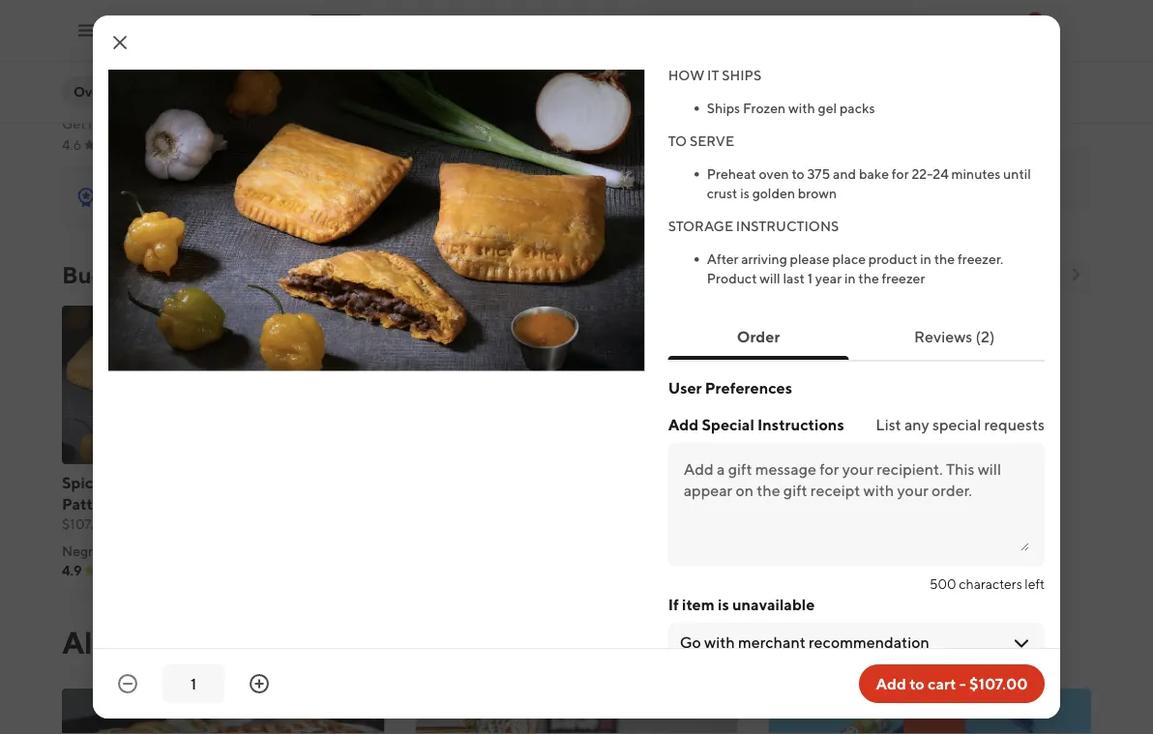 Task type: vqa. For each thing, say whether or not it's contained in the screenshot.
'UNO' to the left
yes



Task type: describe. For each thing, give the bounding box(es) containing it.
gq,
[[661, 161, 687, 177]]

0 vertical spatial new
[[557, 161, 585, 177]]

storage
[[668, 218, 734, 234]]

order
[[737, 328, 780, 346]]

get inside "thunderbird pies get it by tue, nov 7 • free shipping"
[[759, 116, 783, 132]]

packs
[[840, 100, 875, 116]]

in inside featured in the new york times, gq, bon appetit and new york magazine.
[[517, 161, 528, 177]]

next button of carousel image
[[1067, 265, 1086, 285]]

cheese
[[955, 161, 999, 177]]

click to add this store to your saved list image for pizzeria uno
[[364, 91, 387, 114]]

until
[[1004, 166, 1032, 182]]

increase quantity by 1 image
[[248, 673, 271, 696]]

product
[[707, 271, 757, 286]]

beef
[[176, 474, 210, 492]]

bake
[[859, 166, 890, 182]]

nov inside two 10" pizza-pack $81.99 • get it by thu, nov 9
[[722, 495, 747, 511]]

3
[[230, 516, 238, 532]]

4.6
[[62, 137, 82, 153]]

best
[[189, 181, 217, 196]]

roberta's pizza
[[410, 91, 521, 110]]

(2)
[[976, 328, 995, 346]]

order button
[[706, 317, 811, 356]]

thu, inside two 10" pizza-pack $81.99 • get it by thu, nov 9
[[692, 495, 719, 511]]

nov left 8
[[502, 116, 527, 132]]

to inside preheat oven to 375 and bake for 22-24 minutes until crust is golden brown
[[792, 166, 805, 182]]

nov down 'over 4.5' button
[[147, 116, 173, 132]]

$15
[[337, 261, 374, 288]]

brick
[[922, 161, 953, 177]]

get up 4.6
[[62, 116, 86, 132]]

friendly:
[[147, 261, 234, 288]]

storage instructions
[[668, 218, 839, 234]]

0 vertical spatial york
[[588, 161, 616, 177]]

than
[[284, 261, 333, 288]]

see all link
[[940, 259, 1007, 290]]

brown
[[798, 185, 837, 201]]

per
[[379, 261, 415, 288]]

add to cart - $107.00
[[876, 675, 1028, 693]]

$107.00 inside button
[[970, 675, 1028, 693]]

ct.)
[[131, 495, 155, 513]]

• inside "thunderbird pies get it by tue, nov 7 • free shipping"
[[881, 116, 887, 132]]

8
[[530, 116, 538, 132]]

if
[[668, 596, 679, 614]]

how
[[668, 67, 705, 83]]

the for freezer.
[[935, 251, 955, 267]]

add for add special instructions
[[668, 416, 699, 434]]

is inside preheat oven to 375 and bake for 22-24 minutes until crust is golden brown
[[741, 185, 750, 201]]

oven
[[759, 166, 789, 182]]

24
[[933, 166, 949, 182]]

Current quantity is 1 number field
[[174, 674, 213, 695]]

gel
[[818, 100, 837, 116]]

for
[[892, 166, 909, 182]]

9+
[[1030, 14, 1041, 25]]

reviews (2)
[[915, 328, 995, 346]]

dashpass
[[315, 84, 375, 100]]

last
[[783, 271, 805, 286]]

spicy jamaican beef patty (24 ct.) $107.00 • get it by fri, nov 3
[[62, 474, 238, 532]]

open menu image
[[75, 19, 99, 42]]

it
[[708, 67, 719, 83]]

it down 'over'
[[88, 116, 97, 132]]

tue,
[[814, 116, 840, 132]]

year
[[816, 271, 842, 286]]

nov inside "thunderbird pies get it by tue, nov 7 • free shipping"
[[843, 116, 868, 132]]

stores
[[106, 624, 196, 661]]

get it by thu, nov 9 • free shipping
[[62, 116, 278, 132]]

special
[[933, 416, 982, 434]]

9 inside two 10" pizza-pack $81.99 • get it by thu, nov 9
[[750, 495, 758, 511]]

4.5
[[108, 84, 128, 100]]

top!
[[946, 181, 972, 196]]

shipping for uno
[[226, 116, 278, 132]]

(24
[[104, 495, 128, 513]]

chicago-
[[220, 181, 277, 196]]

dashpass button
[[276, 76, 386, 107]]

and inside featured in the new york times, gq, bon appetit and new york magazine.
[[508, 181, 531, 196]]

9+ button
[[1007, 11, 1045, 50]]

serving
[[419, 261, 497, 288]]

all stores
[[62, 624, 196, 661]]

to inside buttery wisconsin brick cheese spread to the edge and sauce on top!
[[1046, 161, 1059, 177]]

$81.99
[[585, 495, 626, 511]]

named "the best chicago-style pizza" by usa today
[[109, 181, 366, 216]]

all inside "link"
[[978, 267, 995, 283]]

click to add this store to your saved list image for roberta's pizza
[[712, 91, 736, 114]]

1 items, open order cart image
[[1014, 19, 1038, 42]]

500 characters left
[[930, 576, 1045, 592]]

by inside named "the best chicago-style pizza" by usa today
[[351, 181, 366, 196]]

1 horizontal spatial the
[[859, 271, 880, 286]]

get inside spicy jamaican beef patty (24 ct.) $107.00 • get it by fri, nov 3
[[124, 516, 147, 532]]

golden
[[753, 185, 796, 201]]

special
[[702, 416, 755, 434]]

characters
[[959, 576, 1023, 592]]

2 vertical spatial in
[[845, 271, 856, 286]]

by up (316)
[[100, 116, 115, 132]]

buttery wisconsin brick cheese spread to the edge and sauce on top!
[[806, 161, 1059, 196]]

reviews
[[915, 328, 973, 346]]

featured in the new york times, gq, bon appetit and new york magazine.
[[458, 161, 714, 196]]

budget friendly: less than $15 per serving
[[62, 261, 497, 288]]

preferences
[[705, 379, 793, 397]]

featured
[[458, 161, 514, 177]]

frozen
[[743, 100, 786, 116]]

$107.00 inside spicy jamaican beef patty (24 ct.) $107.00 • get it by fri, nov 3
[[62, 516, 113, 532]]

will
[[760, 271, 781, 286]]

please
[[790, 251, 830, 267]]

ships
[[707, 100, 741, 116]]

it inside "thunderbird pies get it by tue, nov 7 • free shipping"
[[785, 116, 794, 132]]

add for add to cart - $107.00
[[876, 675, 907, 693]]

add special instructions
[[668, 416, 845, 434]]

0 horizontal spatial is
[[718, 596, 729, 614]]

free for pizzeria uno
[[195, 116, 223, 132]]

times,
[[618, 161, 658, 177]]

pizza
[[483, 91, 521, 110]]

0 vertical spatial thu,
[[117, 116, 144, 132]]

two 10" pizza-pack $81.99 • get it by thu, nov 9
[[585, 474, 758, 511]]

2 horizontal spatial in
[[921, 251, 932, 267]]

two
[[585, 474, 614, 492]]

1 horizontal spatial pizzeria
[[585, 522, 633, 538]]



Task type: locate. For each thing, give the bounding box(es) containing it.
to left 375
[[792, 166, 805, 182]]

all
[[978, 267, 995, 283], [62, 624, 100, 661]]

style
[[277, 181, 308, 196]]

it down pizza-
[[663, 495, 672, 511]]

it inside two 10" pizza-pack $81.99 • get it by thu, nov 9
[[663, 495, 672, 511]]

1 horizontal spatial is
[[741, 185, 750, 201]]

in left the
[[517, 161, 528, 177]]

2 shipping from the left
[[580, 116, 633, 132]]

get it by wed, nov 8 • free shipping
[[410, 116, 633, 132]]

add down the special on the right of the page
[[701, 437, 728, 453]]

0 horizontal spatial thu,
[[117, 116, 144, 132]]

after arriving please place product in the freezer. product will last 1 year in the freezer
[[707, 251, 1004, 286]]

add inside add button
[[701, 437, 728, 453]]

and down the
[[508, 181, 531, 196]]

if item is unavailable
[[668, 596, 815, 614]]

• down (24
[[115, 516, 121, 532]]

1 horizontal spatial in
[[845, 271, 856, 286]]

by right pizza"
[[351, 181, 366, 196]]

product
[[869, 251, 918, 267]]

2 horizontal spatial to
[[1046, 161, 1059, 177]]

by inside two 10" pizza-pack $81.99 • get it by thu, nov 9
[[674, 495, 690, 511]]

9
[[175, 116, 184, 132], [750, 495, 758, 511]]

1 horizontal spatial and
[[833, 166, 857, 182]]

0 horizontal spatial pizzeria
[[62, 91, 119, 110]]

and inside buttery wisconsin brick cheese spread to the edge and sauce on top!
[[864, 181, 887, 196]]

the down place on the top right of page
[[859, 271, 880, 286]]

price
[[202, 84, 235, 100]]

by down pizza-
[[674, 495, 690, 511]]

3 free from the left
[[889, 116, 918, 132]]

click to add this store to your saved list image
[[364, 91, 387, 114], [712, 91, 736, 114]]

nov down pack
[[722, 495, 747, 511]]

unavailable
[[733, 596, 815, 614]]

0 vertical spatial add
[[668, 416, 699, 434]]

shipping for pizza
[[580, 116, 633, 132]]

and right 375
[[833, 166, 857, 182]]

the left "freezer."
[[935, 251, 955, 267]]

0 horizontal spatial shipping
[[226, 116, 278, 132]]

the down buttery
[[806, 181, 827, 196]]

by
[[100, 116, 115, 132], [448, 116, 463, 132], [796, 116, 812, 132], [351, 181, 366, 196], [674, 495, 690, 511], [161, 516, 177, 532]]

uno down two 10" pizza-pack $81.99 • get it by thu, nov 9
[[636, 522, 669, 538]]

2 vertical spatial add
[[876, 675, 907, 693]]

in down place on the top right of page
[[845, 271, 856, 286]]

pizza-
[[644, 474, 689, 492]]

how it ships
[[668, 67, 762, 83]]

10"
[[617, 474, 641, 492]]

0 vertical spatial pizzeria
[[62, 91, 119, 110]]

pizzeria up 4.6
[[62, 91, 119, 110]]

dialog
[[93, 0, 1061, 719]]

add button
[[690, 430, 739, 461]]

get left the with
[[759, 116, 783, 132]]

edge
[[830, 181, 861, 196]]

1 shipping from the left
[[226, 116, 278, 132]]

1 horizontal spatial all
[[978, 267, 995, 283]]

• inside spicy jamaican beef patty (24 ct.) $107.00 • get it by fri, nov 3
[[115, 516, 121, 532]]

york up magazine.
[[588, 161, 616, 177]]

serve
[[690, 133, 735, 149]]

• right the 7
[[881, 116, 887, 132]]

over 4.5 button
[[62, 76, 183, 107]]

nov left "3"
[[202, 516, 227, 532]]

1 vertical spatial thu,
[[692, 495, 719, 511]]

• down price button at the top of page
[[186, 116, 192, 132]]

free right the 7
[[889, 116, 918, 132]]

add left cart
[[876, 675, 907, 693]]

2 horizontal spatial free
[[889, 116, 918, 132]]

0 horizontal spatial pizzeria uno
[[62, 91, 160, 110]]

0 horizontal spatial click to add this store to your saved list image
[[364, 91, 387, 114]]

• down 10"
[[628, 495, 634, 511]]

1 vertical spatial is
[[718, 596, 729, 614]]

the
[[806, 181, 827, 196], [935, 251, 955, 267], [859, 271, 880, 286]]

preheat
[[707, 166, 757, 182]]

appetit
[[458, 181, 505, 196]]

after
[[707, 251, 739, 267]]

by inside "thunderbird pies get it by tue, nov 7 • free shipping"
[[796, 116, 812, 132]]

pizzeria uno up (316)
[[62, 91, 160, 110]]

0 vertical spatial 9
[[175, 116, 184, 132]]

left
[[1025, 576, 1045, 592]]

over
[[74, 84, 105, 100]]

1 horizontal spatial $107.00
[[970, 675, 1028, 693]]

2 horizontal spatial the
[[935, 251, 955, 267]]

2 horizontal spatial add
[[876, 675, 907, 693]]

1 horizontal spatial to
[[910, 675, 925, 693]]

roberta's
[[410, 91, 480, 110]]

ships frozen with gel packs
[[707, 100, 875, 116]]

by inside spicy jamaican beef patty (24 ct.) $107.00 • get it by fri, nov 3
[[161, 516, 177, 532]]

free for roberta's pizza
[[549, 116, 578, 132]]

2 horizontal spatial and
[[864, 181, 887, 196]]

free
[[195, 116, 223, 132], [549, 116, 578, 132], [889, 116, 918, 132]]

3 shipping from the left
[[920, 116, 973, 132]]

$107.00
[[62, 516, 113, 532], [970, 675, 1028, 693]]

click to add this store to your saved list image down 'how it ships'
[[712, 91, 736, 114]]

shipping up "brick"
[[920, 116, 973, 132]]

less
[[239, 261, 279, 288]]

it down roberta's
[[437, 116, 445, 132]]

in up freezer
[[921, 251, 932, 267]]

it
[[88, 116, 97, 132], [437, 116, 445, 132], [785, 116, 794, 132], [663, 495, 672, 511], [150, 516, 159, 532]]

instructions
[[736, 218, 839, 234]]

1 free from the left
[[195, 116, 223, 132]]

negril
[[62, 543, 100, 559]]

1 vertical spatial 9
[[750, 495, 758, 511]]

•
[[186, 116, 192, 132], [541, 116, 547, 132], [881, 116, 887, 132], [628, 495, 634, 511], [115, 516, 121, 532]]

named
[[109, 181, 155, 196]]

0 horizontal spatial $107.00
[[62, 516, 113, 532]]

22-
[[912, 166, 933, 182]]

thu, down pack
[[692, 495, 719, 511]]

magazine.
[[596, 181, 659, 196]]

pizzeria uno down the $81.99
[[585, 522, 669, 538]]

get
[[62, 116, 86, 132], [410, 116, 434, 132], [759, 116, 783, 132], [637, 495, 660, 511], [124, 516, 147, 532]]

pizzeria
[[62, 91, 119, 110], [585, 522, 633, 538]]

in
[[517, 161, 528, 177], [921, 251, 932, 267], [845, 271, 856, 286]]

list any special requests
[[876, 416, 1045, 434]]

1 vertical spatial $107.00
[[970, 675, 1028, 693]]

add inside add to cart - $107.00 button
[[876, 675, 907, 693]]

and
[[833, 166, 857, 182], [508, 181, 531, 196], [864, 181, 887, 196]]

thu, up (316)
[[117, 116, 144, 132]]

pack
[[689, 474, 724, 492]]

1 horizontal spatial shipping
[[580, 116, 633, 132]]

1 vertical spatial all
[[62, 624, 100, 661]]

1 horizontal spatial 9
[[750, 495, 758, 511]]

bon
[[689, 161, 714, 177]]

decrease quantity by 1 image
[[116, 673, 139, 696]]

$107.00 down patty
[[62, 516, 113, 532]]

0 vertical spatial the
[[806, 181, 827, 196]]

1
[[808, 271, 813, 286]]

by left "fri,"
[[161, 516, 177, 532]]

item
[[682, 596, 715, 614]]

close image
[[108, 31, 132, 54]]

$107.00 right -
[[970, 675, 1028, 693]]

1 horizontal spatial free
[[549, 116, 578, 132]]

get inside two 10" pizza-pack $81.99 • get it by thu, nov 9
[[637, 495, 660, 511]]

dialog containing order
[[93, 0, 1061, 719]]

all right see
[[978, 267, 995, 283]]

place
[[833, 251, 866, 267]]

1 horizontal spatial click to add this store to your saved list image
[[712, 91, 736, 114]]

click to add this store to your saved list image left roberta's
[[364, 91, 387, 114]]

free down price
[[195, 116, 223, 132]]

it down ct.)
[[150, 516, 159, 532]]

requests
[[985, 416, 1045, 434]]

2 free from the left
[[549, 116, 578, 132]]

pizzeria uno
[[62, 91, 160, 110], [585, 522, 669, 538]]

375
[[808, 166, 831, 182]]

see all
[[951, 267, 995, 283]]

1 vertical spatial the
[[935, 251, 955, 267]]

1 vertical spatial uno
[[636, 522, 669, 538]]

0 horizontal spatial uno
[[122, 91, 160, 110]]

1 horizontal spatial uno
[[636, 522, 669, 538]]

is
[[741, 185, 750, 201], [718, 596, 729, 614]]

nov left the 7
[[843, 116, 868, 132]]

1 horizontal spatial pizzeria uno
[[585, 522, 669, 538]]

2 click to add this store to your saved list image from the left
[[712, 91, 736, 114]]

0 horizontal spatial to
[[792, 166, 805, 182]]

list
[[876, 416, 902, 434]]

free right 8
[[549, 116, 578, 132]]

0 vertical spatial all
[[978, 267, 995, 283]]

and inside preheat oven to 375 and bake for 22-24 minutes until crust is golden brown
[[833, 166, 857, 182]]

new right the
[[557, 161, 585, 177]]

get down ct.)
[[124, 516, 147, 532]]

price button
[[191, 76, 268, 107]]

1 horizontal spatial thu,
[[692, 495, 719, 511]]

click to add this store to your saved list image
[[1061, 91, 1084, 114]]

get down roberta's
[[410, 116, 434, 132]]

to
[[668, 133, 687, 149]]

"the
[[157, 181, 186, 196]]

the inside buttery wisconsin brick cheese spread to the edge and sauce on top!
[[806, 181, 827, 196]]

1 vertical spatial add
[[701, 437, 728, 453]]

add for add
[[701, 437, 728, 453]]

is right crust
[[741, 185, 750, 201]]

is right item
[[718, 596, 729, 614]]

to left cart
[[910, 675, 925, 693]]

1 horizontal spatial add
[[701, 437, 728, 453]]

budget
[[62, 261, 142, 288]]

all left 'stores'
[[62, 624, 100, 661]]

0 horizontal spatial 9
[[175, 116, 184, 132]]

0 vertical spatial pizzeria uno
[[62, 91, 160, 110]]

eats
[[103, 543, 130, 559]]

instructions
[[758, 416, 845, 434]]

to inside add to cart - $107.00 button
[[910, 675, 925, 693]]

1 vertical spatial pizzeria uno
[[585, 522, 669, 538]]

see
[[951, 267, 975, 283]]

crust
[[707, 185, 738, 201]]

1 vertical spatial pizzeria
[[585, 522, 633, 538]]

with
[[789, 100, 816, 116]]

0 vertical spatial $107.00
[[62, 516, 113, 532]]

• right 8
[[541, 116, 547, 132]]

• inside two 10" pizza-pack $81.99 • get it by thu, nov 9
[[628, 495, 634, 511]]

the for edge
[[806, 181, 827, 196]]

shipping
[[226, 116, 278, 132], [580, 116, 633, 132], [920, 116, 973, 132]]

nov inside spicy jamaican beef patty (24 ct.) $107.00 • get it by fri, nov 3
[[202, 516, 227, 532]]

it inside spicy jamaican beef patty (24 ct.) $107.00 • get it by fri, nov 3
[[150, 516, 159, 532]]

ships
[[722, 67, 762, 83]]

reviews (2) button
[[884, 317, 1026, 356]]

jamaican
[[104, 474, 172, 492]]

to right the 'spread'
[[1046, 161, 1059, 177]]

1 vertical spatial york
[[565, 181, 593, 196]]

0 horizontal spatial free
[[195, 116, 223, 132]]

add to cart - $107.00 button
[[859, 665, 1045, 704]]

get down pizza-
[[637, 495, 660, 511]]

0 horizontal spatial all
[[62, 624, 100, 661]]

wed,
[[466, 116, 499, 132]]

9 down add special instructions
[[750, 495, 758, 511]]

shipping inside "thunderbird pies get it by tue, nov 7 • free shipping"
[[920, 116, 973, 132]]

and down wisconsin
[[864, 181, 887, 196]]

Add Special Instructions text field
[[684, 459, 1030, 552]]

free inside "thunderbird pies get it by tue, nov 7 • free shipping"
[[889, 116, 918, 132]]

new down the
[[534, 181, 563, 196]]

0 vertical spatial in
[[517, 161, 528, 177]]

0 horizontal spatial and
[[508, 181, 531, 196]]

minutes
[[952, 166, 1001, 182]]

0 vertical spatial is
[[741, 185, 750, 201]]

the
[[531, 161, 554, 177]]

9 down 'over 4.5' button
[[175, 116, 184, 132]]

budget friendly: less than $15 per serving link
[[62, 259, 497, 290]]

pizzeria down the $81.99
[[585, 522, 633, 538]]

add down user
[[668, 416, 699, 434]]

by down 'thunderbird'
[[796, 116, 812, 132]]

shipping down price button at the top of page
[[226, 116, 278, 132]]

sauce
[[890, 181, 925, 196]]

1 vertical spatial new
[[534, 181, 563, 196]]

0 horizontal spatial add
[[668, 416, 699, 434]]

uno up get it by thu, nov 9 • free shipping
[[122, 91, 160, 110]]

0 vertical spatial uno
[[122, 91, 160, 110]]

0 horizontal spatial the
[[806, 181, 827, 196]]

2 horizontal spatial shipping
[[920, 116, 973, 132]]

shipping up times,
[[580, 116, 633, 132]]

york left magazine.
[[565, 181, 593, 196]]

1 click to add this store to your saved list image from the left
[[364, 91, 387, 114]]

wisconsin
[[855, 161, 919, 177]]

by down roberta's pizza
[[448, 116, 463, 132]]

4.9
[[62, 563, 82, 579]]

user
[[668, 379, 702, 397]]

1 vertical spatial in
[[921, 251, 932, 267]]

0 horizontal spatial in
[[517, 161, 528, 177]]

it down 'thunderbird'
[[785, 116, 794, 132]]

to
[[1046, 161, 1059, 177], [792, 166, 805, 182], [910, 675, 925, 693]]

spread
[[1002, 161, 1043, 177]]

2 vertical spatial the
[[859, 271, 880, 286]]



